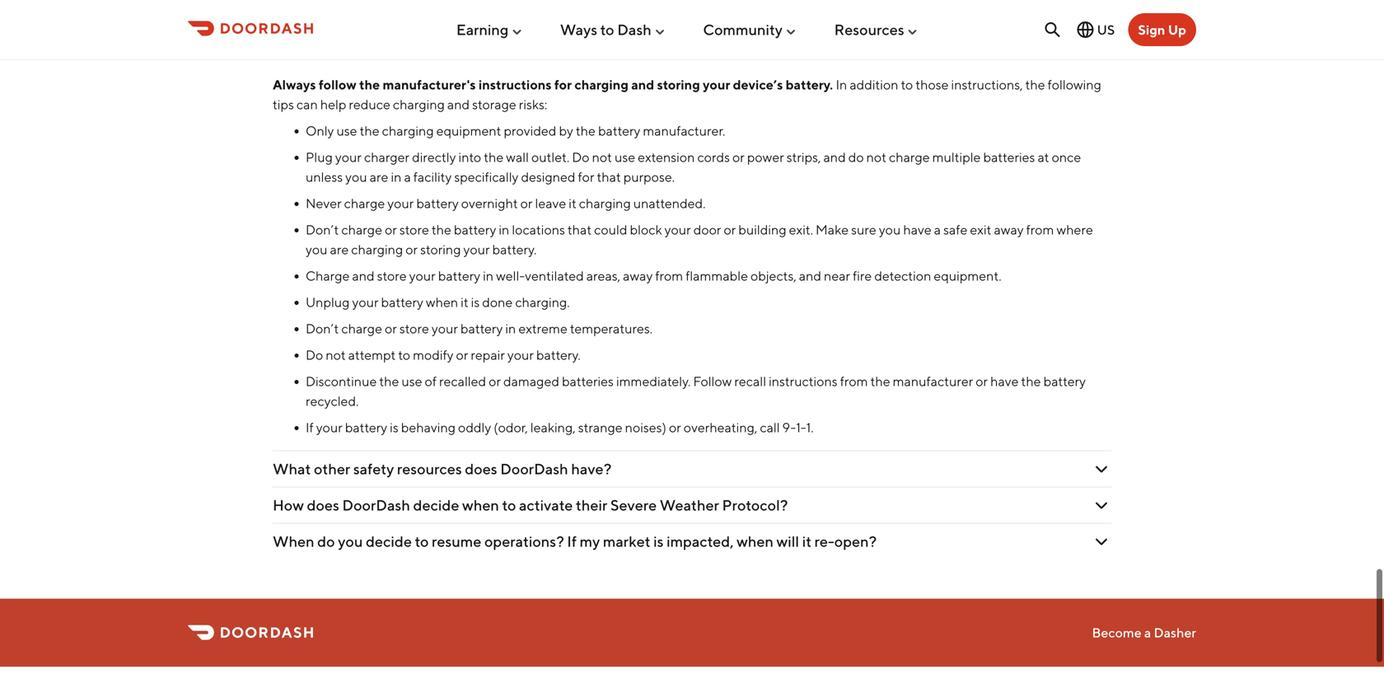 Task type: locate. For each thing, give the bounding box(es) containing it.
not right outlet.
[[592, 149, 612, 165]]

not down addition
[[867, 149, 887, 165]]

a left facility
[[404, 169, 411, 185]]

are up charge
[[330, 241, 349, 257]]

use left "of"
[[402, 373, 422, 389]]

1 vertical spatial instructions
[[769, 373, 838, 389]]

0 horizontal spatial storage
[[380, 24, 425, 40]]

1 vertical spatial have
[[991, 373, 1019, 389]]

to left review
[[832, 24, 844, 40]]

have?
[[571, 460, 612, 478]]

unplug
[[306, 294, 350, 310]]

charge for don't charge or store your battery in extreme temperatures.
[[341, 321, 382, 336]]

can inside safe charging and storage practices can improve battery safety. we strongly encourage dashers to review the e-bike and mobility device safety advice provided by the
[[483, 24, 505, 40]]

1 horizontal spatial doordash
[[500, 460, 568, 478]]

1 horizontal spatial decide
[[413, 496, 459, 514]]

2 horizontal spatial is
[[654, 532, 664, 550]]

to
[[601, 21, 614, 38], [832, 24, 844, 40], [901, 77, 913, 92], [398, 347, 410, 363], [502, 496, 516, 514], [415, 532, 429, 550]]

0 horizontal spatial have
[[904, 222, 932, 237]]

1 don't from the top
[[306, 222, 339, 237]]

store up unplug your battery when it is done charging.
[[377, 268, 407, 284]]

can up the new york fire department link
[[483, 24, 505, 40]]

discontinue
[[306, 373, 377, 389]]

(odor,
[[494, 419, 528, 435]]

2 horizontal spatial not
[[867, 149, 887, 165]]

from down the don't charge or store the battery in locations that could block your door or building exit. make sure you have a safe exit away from where you are charging or storing your battery.
[[655, 268, 683, 284]]

always follow the manufacturer's instructions for charging and storing your device's battery.
[[273, 77, 836, 92]]

can down always
[[297, 96, 318, 112]]

charging inside safe charging and storage practices can improve battery safety. we strongly encourage dashers to review the e-bike and mobility device safety advice provided by the
[[301, 24, 353, 40]]

0 horizontal spatial decide
[[366, 532, 412, 550]]

1 vertical spatial for
[[578, 169, 595, 185]]

storage up only use the charging equipment provided by the battery manufacturer.
[[472, 96, 517, 112]]

mobility
[[975, 24, 1022, 40]]

use right only
[[337, 123, 357, 138]]

charge up the attempt
[[341, 321, 382, 336]]

is left behaving
[[390, 419, 399, 435]]

for inside plug your charger directly into the wall outlet. do not use extension cords or power strips, and do not charge multiple batteries at once unless you are in a facility specifically designed for that purpose.
[[578, 169, 595, 185]]

0 vertical spatial storing
[[657, 77, 700, 92]]

become
[[1092, 625, 1142, 640]]

follow
[[693, 373, 732, 389]]

1 vertical spatial that
[[568, 222, 592, 237]]

and right charge
[[352, 268, 375, 284]]

charge for never charge your battery overnight or leave it charging unattended.
[[344, 195, 385, 211]]

0 horizontal spatial is
[[390, 419, 399, 435]]

of
[[425, 373, 437, 389]]

do up discontinue
[[306, 347, 323, 363]]

instructions,
[[951, 77, 1023, 92]]

for
[[554, 77, 572, 92], [578, 169, 595, 185]]

safe
[[273, 24, 299, 40]]

1 horizontal spatial do
[[572, 149, 590, 165]]

will
[[777, 532, 799, 550]]

and inside in addition to those instructions, the following tips can help reduce charging and storage risks:
[[447, 96, 470, 112]]

device's
[[733, 77, 783, 92]]

0 horizontal spatial are
[[330, 241, 349, 257]]

1 horizontal spatial have
[[991, 373, 1019, 389]]

near
[[824, 268, 851, 284]]

don't down never at the top left of the page
[[306, 222, 339, 237]]

0 horizontal spatial a
[[404, 169, 411, 185]]

charging inside the don't charge or store the battery in locations that could block your door or building exit. make sure you have a safe exit away from where you are charging or storing your battery.
[[351, 241, 403, 257]]

storing inside the don't charge or store the battery in locations that could block your door or building exit. make sure you have a safe exit away from where you are charging or storing your battery.
[[420, 241, 461, 257]]

that inside plug your charger directly into the wall outlet. do not use extension cords or power strips, and do not charge multiple batteries at once unless you are in a facility specifically designed for that purpose.
[[597, 169, 621, 185]]

away
[[994, 222, 1024, 237], [623, 268, 653, 284]]

facility
[[414, 169, 452, 185]]

to inside safe charging and storage practices can improve battery safety. we strongly encourage dashers to review the e-bike and mobility device safety advice provided by the
[[832, 24, 844, 40]]

1 horizontal spatial when
[[462, 496, 499, 514]]

your down facility
[[388, 195, 414, 211]]

call2recycle link
[[592, 44, 669, 59]]

your left "device's"
[[703, 77, 730, 92]]

0 vertical spatial use
[[337, 123, 357, 138]]

charging up charger
[[382, 123, 434, 138]]

1 vertical spatial store
[[377, 268, 407, 284]]

battery. up 'well-'
[[492, 241, 537, 257]]

0 horizontal spatial safety
[[353, 460, 394, 478]]

community link
[[703, 14, 798, 45]]

1 horizontal spatial that
[[597, 169, 621, 185]]

become a dasher link
[[1092, 625, 1197, 640]]

1 horizontal spatial instructions
[[769, 373, 838, 389]]

1 vertical spatial is
[[390, 419, 399, 435]]

is right market
[[654, 532, 664, 550]]

store for the
[[400, 222, 429, 237]]

store up the 'modify'
[[400, 321, 429, 336]]

1 horizontal spatial for
[[578, 169, 595, 185]]

0 vertical spatial provided
[[314, 44, 366, 59]]

storage up new on the left top
[[380, 24, 425, 40]]

strongly
[[665, 24, 713, 40]]

1 vertical spatial chevron down image
[[1092, 495, 1112, 515]]

1 horizontal spatial batteries
[[984, 149, 1035, 165]]

when up resume
[[462, 496, 499, 514]]

1 horizontal spatial are
[[370, 169, 388, 185]]

impacted,
[[667, 532, 734, 550]]

0 vertical spatial away
[[994, 222, 1024, 237]]

2 vertical spatial from
[[840, 373, 868, 389]]

from inside discontinue the use of recalled or damaged batteries immediately. follow recall instructions from the manufacturer or have the battery recycled.
[[840, 373, 868, 389]]

0 horizontal spatial for
[[554, 77, 572, 92]]

batteries up strange
[[562, 373, 614, 389]]

and
[[356, 24, 378, 40], [950, 24, 972, 40], [567, 44, 589, 59], [631, 77, 655, 92], [447, 96, 470, 112], [824, 149, 846, 165], [352, 268, 375, 284], [799, 268, 822, 284]]

0 horizontal spatial use
[[337, 123, 357, 138]]

and right bike
[[950, 24, 972, 40]]

use inside discontinue the use of recalled or damaged batteries immediately. follow recall instructions from the manufacturer or have the battery recycled.
[[402, 373, 422, 389]]

0 vertical spatial chevron down image
[[1092, 459, 1112, 479]]

9-
[[783, 419, 796, 435]]

manufacturer's
[[383, 77, 476, 92]]

1 vertical spatial it
[[461, 294, 469, 310]]

charging up unplug your battery when it is done charging.
[[351, 241, 403, 257]]

chevron down image
[[1092, 459, 1112, 479], [1092, 495, 1112, 515], [1092, 532, 1112, 551]]

do
[[572, 149, 590, 165], [306, 347, 323, 363]]

1 vertical spatial when
[[462, 496, 499, 514]]

1 chevron down image from the top
[[1092, 459, 1112, 479]]

designed
[[521, 169, 576, 185]]

battery inside discontinue the use of recalled or damaged batteries immediately. follow recall instructions from the manufacturer or have the battery recycled.
[[1044, 373, 1086, 389]]

in down charger
[[391, 169, 402, 185]]

when
[[426, 294, 458, 310], [462, 496, 499, 514], [737, 532, 774, 550]]

ways to dash link
[[560, 14, 667, 45]]

instructions inside discontinue the use of recalled or damaged batteries immediately. follow recall instructions from the manufacturer or have the battery recycled.
[[769, 373, 838, 389]]

batteries inside discontinue the use of recalled or damaged batteries immediately. follow recall instructions from the manufacturer or have the battery recycled.
[[562, 373, 614, 389]]

it right leave
[[569, 195, 577, 211]]

to left "those"
[[901, 77, 913, 92]]

a left dasher
[[1145, 625, 1152, 640]]

1 vertical spatial decide
[[366, 532, 412, 550]]

in down never charge your battery overnight or leave it charging unattended.
[[499, 222, 510, 237]]

strange
[[578, 419, 623, 435]]

provided down the risks:
[[504, 123, 557, 138]]

0 vertical spatial for
[[554, 77, 572, 92]]

from
[[1027, 222, 1054, 237], [655, 268, 683, 284], [840, 373, 868, 389]]

and up equipment at the top left of the page
[[447, 96, 470, 112]]

2 vertical spatial chevron down image
[[1092, 532, 1112, 551]]

temperatures.
[[570, 321, 653, 336]]

never
[[306, 195, 342, 211]]

0 vertical spatial when
[[426, 294, 458, 310]]

0 vertical spatial have
[[904, 222, 932, 237]]

2 vertical spatial store
[[400, 321, 429, 336]]

flammable
[[686, 268, 748, 284]]

1 horizontal spatial if
[[567, 532, 577, 550]]

charging.
[[515, 294, 570, 310]]

away right areas,
[[623, 268, 653, 284]]

sign
[[1138, 22, 1166, 37]]

wall
[[506, 149, 529, 165]]

don't down 'unplug'
[[306, 321, 339, 336]]

not up discontinue
[[326, 347, 346, 363]]

oddly
[[458, 419, 491, 435]]

your right plug
[[335, 149, 362, 165]]

charge
[[889, 149, 930, 165], [344, 195, 385, 211], [341, 222, 382, 237], [341, 321, 382, 336]]

charge left multiple
[[889, 149, 930, 165]]

1 vertical spatial doordash
[[342, 496, 410, 514]]

or down repair
[[489, 373, 501, 389]]

decide for to
[[366, 532, 412, 550]]

1 horizontal spatial does
[[465, 460, 497, 478]]

have inside discontinue the use of recalled or damaged batteries immediately. follow recall instructions from the manufacturer or have the battery recycled.
[[991, 373, 1019, 389]]

0 vertical spatial it
[[569, 195, 577, 211]]

0 vertical spatial storage
[[380, 24, 425, 40]]

2 vertical spatial use
[[402, 373, 422, 389]]

does
[[465, 460, 497, 478], [307, 496, 339, 514]]

or left leave
[[521, 195, 533, 211]]

0 vertical spatial don't
[[306, 222, 339, 237]]

a
[[404, 169, 411, 185], [934, 222, 941, 237], [1145, 625, 1152, 640]]

2 vertical spatial is
[[654, 532, 664, 550]]

1 horizontal spatial safety
[[1066, 24, 1101, 40]]

that left 'purpose.'
[[597, 169, 621, 185]]

follow
[[319, 77, 357, 92]]

from inside the don't charge or store the battery in locations that could block your door or building exit. make sure you have a safe exit away from where you are charging or storing your battery.
[[1027, 222, 1054, 237]]

it left 're-'
[[802, 532, 812, 550]]

store inside the don't charge or store the battery in locations that could block your door or building exit. make sure you have a safe exit away from where you are charging or storing your battery.
[[400, 222, 429, 237]]

store for your
[[400, 321, 429, 336]]

cords
[[698, 149, 730, 165]]

0 vertical spatial instructions
[[479, 77, 552, 92]]

call
[[760, 419, 780, 435]]

1 vertical spatial storing
[[420, 241, 461, 257]]

2 vertical spatial when
[[737, 532, 774, 550]]

have
[[904, 222, 932, 237], [991, 373, 1019, 389]]

0 horizontal spatial not
[[326, 347, 346, 363]]

1 horizontal spatial from
[[840, 373, 868, 389]]

instructions up 1-
[[769, 373, 838, 389]]

charging down the manufacturer's
[[393, 96, 445, 112]]

bike
[[922, 24, 947, 40]]

charging up advice
[[301, 24, 353, 40]]

york
[[438, 44, 464, 59]]

weather
[[660, 496, 719, 514]]

by up outlet.
[[559, 123, 573, 138]]

storing up unplug your battery when it is done charging.
[[420, 241, 461, 257]]

charge inside plug your charger directly into the wall outlet. do not use extension cords or power strips, and do not charge multiple batteries at once unless you are in a facility specifically designed for that purpose.
[[889, 149, 930, 165]]

2 don't from the top
[[306, 321, 339, 336]]

in inside plug your charger directly into the wall outlet. do not use extension cords or power strips, and do not charge multiple batteries at once unless you are in a facility specifically designed for that purpose.
[[391, 169, 402, 185]]

resources link
[[835, 14, 919, 45]]

in
[[836, 77, 847, 92]]

when do you decide to resume operations? if my market is impacted, when will it re-open?
[[273, 532, 877, 550]]

sign up
[[1138, 22, 1187, 37]]

from left manufacturer
[[840, 373, 868, 389]]

can
[[483, 24, 505, 40], [297, 96, 318, 112]]

that left 'could' at left top
[[568, 222, 592, 237]]

0 vertical spatial do
[[572, 149, 590, 165]]

to left the 'modify'
[[398, 347, 410, 363]]

0 vertical spatial can
[[483, 24, 505, 40]]

does right how
[[307, 496, 339, 514]]

where
[[1057, 222, 1093, 237]]

2 chevron down image from the top
[[1092, 495, 1112, 515]]

0 vertical spatial do
[[849, 149, 864, 165]]

0 horizontal spatial if
[[306, 419, 314, 435]]

1 vertical spatial use
[[615, 149, 635, 165]]

your down unattended.
[[665, 222, 691, 237]]

0 horizontal spatial by
[[369, 44, 383, 59]]

doordash up how does doordash decide when to activate their severe weather protocol?
[[500, 460, 568, 478]]

don't inside the don't charge or store the battery in locations that could block your door or building exit. make sure you have a safe exit away from where you are charging or storing your battery.
[[306, 222, 339, 237]]

call2recycle
[[592, 44, 669, 59]]

are
[[370, 169, 388, 185], [330, 241, 349, 257]]

1 vertical spatial away
[[623, 268, 653, 284]]

0 vertical spatial a
[[404, 169, 411, 185]]

from left where
[[1027, 222, 1054, 237]]

0 horizontal spatial storing
[[420, 241, 461, 257]]

decide down what other safety resources does doordash have?
[[413, 496, 459, 514]]

1 horizontal spatial is
[[471, 294, 480, 310]]

away right exit
[[994, 222, 1024, 237]]

plug
[[306, 149, 333, 165]]

1 vertical spatial does
[[307, 496, 339, 514]]

1.
[[806, 419, 814, 435]]

if down recycled.
[[306, 419, 314, 435]]

do
[[849, 149, 864, 165], [317, 532, 335, 550]]

and right strips,
[[824, 149, 846, 165]]

sure
[[851, 222, 877, 237]]

charging down call2recycle link
[[575, 77, 629, 92]]

battery inside safe charging and storage practices can improve battery safety. we strongly encourage dashers to review the e-bike and mobility device safety advice provided by the
[[558, 24, 600, 40]]

up
[[1168, 22, 1187, 37]]

0 horizontal spatial away
[[623, 268, 653, 284]]

globe line image
[[1076, 20, 1096, 40]]

you right unless
[[345, 169, 367, 185]]

recycled.
[[306, 393, 359, 409]]

0 vertical spatial store
[[400, 222, 429, 237]]

for right the "designed"
[[578, 169, 595, 185]]

2 vertical spatial it
[[802, 532, 812, 550]]

1 vertical spatial do
[[306, 347, 323, 363]]

3 chevron down image from the top
[[1092, 532, 1112, 551]]

charge inside the don't charge or store the battery in locations that could block your door or building exit. make sure you have a safe exit away from where you are charging or storing your battery.
[[341, 222, 382, 237]]

0 vertical spatial decide
[[413, 496, 459, 514]]

1 vertical spatial don't
[[306, 321, 339, 336]]

modify
[[413, 347, 454, 363]]

or right door
[[724, 222, 736, 237]]

storage inside in addition to those instructions, the following tips can help reduce charging and storage risks:
[[472, 96, 517, 112]]

when up don't charge or store your battery in extreme temperatures.
[[426, 294, 458, 310]]

your right 'unplug'
[[352, 294, 379, 310]]

decide for when
[[413, 496, 459, 514]]

when left will
[[737, 532, 774, 550]]

new
[[408, 44, 435, 59]]

1 horizontal spatial can
[[483, 24, 505, 40]]

help
[[320, 96, 346, 112]]

have left safe
[[904, 222, 932, 237]]

2 horizontal spatial when
[[737, 532, 774, 550]]

is left done at the top left
[[471, 294, 480, 310]]

0 vertical spatial safety
[[1066, 24, 1101, 40]]

1 horizontal spatial do
[[849, 149, 864, 165]]

and up follow
[[356, 24, 378, 40]]

it
[[569, 195, 577, 211], [461, 294, 469, 310], [802, 532, 812, 550]]

1 vertical spatial are
[[330, 241, 349, 257]]

battery inside the don't charge or store the battery in locations that could block your door or building exit. make sure you have a safe exit away from where you are charging or storing your battery.
[[454, 222, 496, 237]]

have right manufacturer
[[991, 373, 1019, 389]]

0 vertical spatial are
[[370, 169, 388, 185]]

e-
[[909, 24, 922, 40]]

1 horizontal spatial not
[[592, 149, 612, 165]]

does down oddly
[[465, 460, 497, 478]]

are down charger
[[370, 169, 388, 185]]

resources
[[397, 460, 462, 478]]

once
[[1052, 149, 1081, 165]]

1 horizontal spatial by
[[559, 123, 573, 138]]

if left my at the bottom
[[567, 532, 577, 550]]

or up unplug your battery when it is done charging.
[[406, 241, 418, 257]]

doordash
[[500, 460, 568, 478], [342, 496, 410, 514]]

objects,
[[751, 268, 797, 284]]

storing down the .
[[657, 77, 700, 92]]

decide left resume
[[366, 532, 412, 550]]

0 horizontal spatial batteries
[[562, 373, 614, 389]]

don't charge or store the battery in locations that could block your door or building exit. make sure you have a safe exit away from where you are charging or storing your battery.
[[306, 222, 1093, 257]]

instructions up the risks:
[[479, 77, 552, 92]]

never charge your battery overnight or leave it charging unattended.
[[306, 195, 706, 211]]

2 vertical spatial a
[[1145, 625, 1152, 640]]

0 vertical spatial is
[[471, 294, 480, 310]]

safety right other
[[353, 460, 394, 478]]

1 vertical spatial provided
[[504, 123, 557, 138]]

0 vertical spatial if
[[306, 419, 314, 435]]

1 vertical spatial batteries
[[562, 373, 614, 389]]

or right 'cords'
[[733, 149, 745, 165]]

batteries left at
[[984, 149, 1035, 165]]

always
[[273, 77, 316, 92]]

us
[[1097, 22, 1115, 37]]

to left resume
[[415, 532, 429, 550]]

it up don't charge or store your battery in extreme temperatures.
[[461, 294, 469, 310]]

0 horizontal spatial do
[[317, 532, 335, 550]]

exit.
[[789, 222, 813, 237]]



Task type: vqa. For each thing, say whether or not it's contained in the screenshot.
the right the connected
no



Task type: describe. For each thing, give the bounding box(es) containing it.
or left repair
[[456, 347, 468, 363]]

equipment
[[436, 123, 501, 138]]

2 horizontal spatial it
[[802, 532, 812, 550]]

if your battery is behaving oddly (odor, leaking, strange noises) or overheating, call 9-1-1.
[[306, 419, 814, 435]]

2 vertical spatial battery.
[[536, 347, 581, 363]]

charging inside in addition to those instructions, the following tips can help reduce charging and storage risks:
[[393, 96, 445, 112]]

purpose.
[[624, 169, 675, 185]]

a inside plug your charger directly into the wall outlet. do not use extension cords or power strips, and do not charge multiple batteries at once unless you are in a facility specifically designed for that purpose.
[[404, 169, 411, 185]]

fire
[[853, 268, 872, 284]]

extension
[[638, 149, 695, 165]]

provided inside safe charging and storage practices can improve battery safety. we strongly encourage dashers to review the e-bike and mobility device safety advice provided by the
[[314, 44, 366, 59]]

that inside the don't charge or store the battery in locations that could block your door or building exit. make sure you have a safe exit away from where you are charging or storing your battery.
[[568, 222, 592, 237]]

the inside in addition to those instructions, the following tips can help reduce charging and storage risks:
[[1026, 77, 1045, 92]]

charge and store your battery in well-ventilated areas, away from flammable objects, and near fire detection equipment.
[[306, 268, 1002, 284]]

in down done at the top left
[[505, 321, 516, 336]]

detection
[[875, 268, 932, 284]]

could
[[594, 222, 628, 237]]

charger
[[364, 149, 410, 165]]

addition
[[850, 77, 899, 92]]

exit
[[970, 222, 992, 237]]

away inside the don't charge or store the battery in locations that could block your door or building exit. make sure you have a safe exit away from where you are charging or storing your battery.
[[994, 222, 1024, 237]]

your down recycled.
[[316, 419, 343, 435]]

dashers
[[781, 24, 829, 40]]

what
[[273, 460, 311, 478]]

only use the charging equipment provided by the battery manufacturer.
[[306, 123, 726, 138]]

or inside plug your charger directly into the wall outlet. do not use extension cords or power strips, and do not charge multiple batteries at once unless you are in a facility specifically designed for that purpose.
[[733, 149, 745, 165]]

you right when
[[338, 532, 363, 550]]

or right noises) on the bottom
[[669, 419, 681, 435]]

advice
[[273, 44, 311, 59]]

don't for don't charge or store your battery in extreme temperatures.
[[306, 321, 339, 336]]

.
[[669, 44, 672, 59]]

charging up 'could' at left top
[[579, 195, 631, 211]]

to left dash
[[601, 21, 614, 38]]

your inside plug your charger directly into the wall outlet. do not use extension cords or power strips, and do not charge multiple batteries at once unless you are in a facility specifically designed for that purpose.
[[335, 149, 362, 165]]

encourage
[[715, 24, 779, 40]]

done
[[482, 294, 513, 310]]

can inside in addition to those instructions, the following tips can help reduce charging and storage risks:
[[297, 96, 318, 112]]

chevron down image for is
[[1092, 532, 1112, 551]]

reduce
[[349, 96, 391, 112]]

in addition to those instructions, the following tips can help reduce charging and storage risks:
[[273, 77, 1102, 112]]

1 vertical spatial if
[[567, 532, 577, 550]]

outlet.
[[532, 149, 570, 165]]

strips,
[[787, 149, 821, 165]]

in left 'well-'
[[483, 268, 494, 284]]

unattended.
[[634, 195, 706, 211]]

following
[[1048, 77, 1102, 92]]

device
[[1025, 24, 1064, 40]]

do inside plug your charger directly into the wall outlet. do not use extension cords or power strips, and do not charge multiple batteries at once unless you are in a facility specifically designed for that purpose.
[[849, 149, 864, 165]]

and inside plug your charger directly into the wall outlet. do not use extension cords or power strips, and do not charge multiple batteries at once unless you are in a facility specifically designed for that purpose.
[[824, 149, 846, 165]]

ventilated
[[525, 268, 584, 284]]

make
[[816, 222, 849, 237]]

directly
[[412, 149, 456, 165]]

unplug your battery when it is done charging.
[[306, 294, 570, 310]]

a inside the don't charge or store the battery in locations that could block your door or building exit. make sure you have a safe exit away from where you are charging or storing your battery.
[[934, 222, 941, 237]]

leave
[[535, 195, 566, 211]]

earning
[[456, 21, 509, 38]]

safe charging and storage practices can improve battery safety. we strongly encourage dashers to review the e-bike and mobility device safety advice provided by the
[[273, 24, 1101, 59]]

you right "sure"
[[879, 222, 901, 237]]

or right manufacturer
[[976, 373, 988, 389]]

multiple
[[933, 149, 981, 165]]

overheating,
[[684, 419, 758, 435]]

your up 'damaged'
[[508, 347, 534, 363]]

1 horizontal spatial provided
[[504, 123, 557, 138]]

well-
[[496, 268, 525, 284]]

review
[[846, 24, 885, 40]]

and left 'near'
[[799, 268, 822, 284]]

charge for don't charge or store the battery in locations that could block your door or building exit. make sure you have a safe exit away from where you are charging or storing your battery.
[[341, 222, 382, 237]]

practices
[[427, 24, 481, 40]]

battery. inside the don't charge or store the battery in locations that could block your door or building exit. make sure you have a safe exit away from where you are charging or storing your battery.
[[492, 241, 537, 257]]

earning link
[[456, 14, 524, 45]]

you up charge
[[306, 241, 328, 257]]

2 horizontal spatial a
[[1145, 625, 1152, 640]]

in inside the don't charge or store the battery in locations that could block your door or building exit. make sure you have a safe exit away from where you are charging or storing your battery.
[[499, 222, 510, 237]]

new york fire department and call2recycle .
[[408, 44, 672, 59]]

recall
[[735, 373, 766, 389]]

0 horizontal spatial instructions
[[479, 77, 552, 92]]

0 vertical spatial does
[[465, 460, 497, 478]]

the inside plug your charger directly into the wall outlet. do not use extension cords or power strips, and do not charge multiple batteries at once unless you are in a facility specifically designed for that purpose.
[[484, 149, 504, 165]]

0 vertical spatial battery.
[[786, 77, 833, 92]]

1 horizontal spatial it
[[569, 195, 577, 211]]

your up unplug your battery when it is done charging.
[[409, 268, 436, 284]]

do inside plug your charger directly into the wall outlet. do not use extension cords or power strips, and do not charge multiple batteries at once unless you are in a facility specifically designed for that purpose.
[[572, 149, 590, 165]]

recalled
[[439, 373, 486, 389]]

your down overnight
[[464, 241, 490, 257]]

your up do not attempt to modify or repair your battery.
[[432, 321, 458, 336]]

extreme
[[519, 321, 568, 336]]

improve
[[507, 24, 555, 40]]

to left activate
[[502, 496, 516, 514]]

or down charger
[[385, 222, 397, 237]]

we
[[642, 24, 663, 40]]

ways to dash
[[560, 21, 652, 38]]

batteries inside plug your charger directly into the wall outlet. do not use extension cords or power strips, and do not charge multiple batteries at once unless you are in a facility specifically designed for that purpose.
[[984, 149, 1035, 165]]

1 vertical spatial safety
[[353, 460, 394, 478]]

at
[[1038, 149, 1050, 165]]

storage inside safe charging and storage practices can improve battery safety. we strongly encourage dashers to review the e-bike and mobility device safety advice provided by the
[[380, 24, 425, 40]]

building
[[739, 222, 787, 237]]

the inside the don't charge or store the battery in locations that could block your door or building exit. make sure you have a safe exit away from where you are charging or storing your battery.
[[432, 222, 452, 237]]

and down call2recycle
[[631, 77, 655, 92]]

or up the attempt
[[385, 321, 397, 336]]

0 horizontal spatial does
[[307, 496, 339, 514]]

are inside plug your charger directly into the wall outlet. do not use extension cords or power strips, and do not charge multiple batteries at once unless you are in a facility specifically designed for that purpose.
[[370, 169, 388, 185]]

tips
[[273, 96, 294, 112]]

by inside safe charging and storage practices can improve battery safety. we strongly encourage dashers to review the e-bike and mobility device safety advice provided by the
[[369, 44, 383, 59]]

are inside the don't charge or store the battery in locations that could block your door or building exit. make sure you have a safe exit away from where you are charging or storing your battery.
[[330, 241, 349, 257]]

market
[[603, 532, 651, 550]]

power
[[747, 149, 784, 165]]

areas,
[[587, 268, 621, 284]]

safety inside safe charging and storage practices can improve battery safety. we strongly encourage dashers to review the e-bike and mobility device safety advice provided by the
[[1066, 24, 1101, 40]]

0 horizontal spatial do
[[306, 347, 323, 363]]

1 vertical spatial do
[[317, 532, 335, 550]]

to inside in addition to those instructions, the following tips can help reduce charging and storage risks:
[[901, 77, 913, 92]]

my
[[580, 532, 600, 550]]

repair
[[471, 347, 505, 363]]

charge
[[306, 268, 350, 284]]

damaged
[[504, 373, 560, 389]]

discontinue the use of recalled or damaged batteries immediately. follow recall instructions from the manufacturer or have the battery recycled.
[[306, 373, 1086, 409]]

severe
[[611, 496, 657, 514]]

you inside plug your charger directly into the wall outlet. do not use extension cords or power strips, and do not charge multiple batteries at once unless you are in a facility specifically designed for that purpose.
[[345, 169, 367, 185]]

fire
[[466, 44, 489, 59]]

0 horizontal spatial it
[[461, 294, 469, 310]]

community
[[703, 21, 783, 38]]

have inside the don't charge or store the battery in locations that could block your door or building exit. make sure you have a safe exit away from where you are charging or storing your battery.
[[904, 222, 932, 237]]

do not attempt to modify or repair your battery.
[[306, 347, 581, 363]]

door
[[694, 222, 721, 237]]

leaking,
[[531, 419, 576, 435]]

open?
[[835, 532, 877, 550]]

use inside plug your charger directly into the wall outlet. do not use extension cords or power strips, and do not charge multiple batteries at once unless you are in a facility specifically designed for that purpose.
[[615, 149, 635, 165]]

overnight
[[461, 195, 518, 211]]

safety.
[[603, 24, 640, 40]]

other
[[314, 460, 350, 478]]

1 horizontal spatial storing
[[657, 77, 700, 92]]

chevron down image for protocol?
[[1092, 495, 1112, 515]]

1 vertical spatial from
[[655, 268, 683, 284]]

specifically
[[454, 169, 519, 185]]

equipment.
[[934, 268, 1002, 284]]

and down ways
[[567, 44, 589, 59]]

those
[[916, 77, 949, 92]]

locations
[[512, 222, 565, 237]]

0 vertical spatial doordash
[[500, 460, 568, 478]]

don't for don't charge or store the battery in locations that could block your door or building exit. make sure you have a safe exit away from where you are charging or storing your battery.
[[306, 222, 339, 237]]



